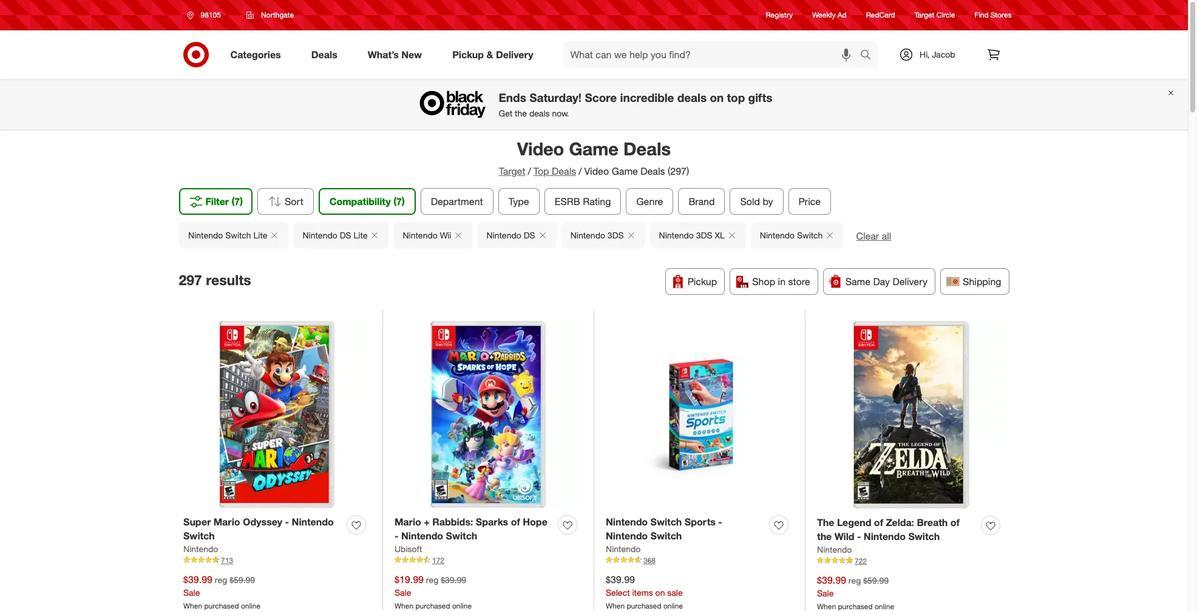 Task type: locate. For each thing, give the bounding box(es) containing it.
0 horizontal spatial /
[[528, 165, 531, 177]]

nintendo inside nintendo switch button
[[760, 230, 794, 240]]

1 vertical spatial on
[[655, 587, 665, 598]]

hi, jacob
[[920, 49, 955, 59]]

nintendo inside nintendo wii button
[[402, 230, 437, 240]]

deals
[[677, 91, 707, 105], [529, 108, 550, 118]]

on
[[710, 91, 724, 105], [655, 587, 665, 598]]

zelda:
[[886, 516, 914, 529]]

98105
[[201, 10, 221, 19]]

reg inside $19.99 reg $39.99 sale when purchased online
[[426, 575, 438, 585]]

1 horizontal spatial ds
[[523, 230, 535, 240]]

the down the on the right of the page
[[817, 530, 832, 543]]

online inside $39.99 reg $59.99 sale when purchased online
[[241, 602, 260, 611]]

0 horizontal spatial target
[[499, 165, 525, 177]]

compatibility
[[329, 195, 391, 208]]

the legend of zelda: breath of the wild - nintendo switch image
[[817, 321, 1005, 509], [817, 321, 1005, 509]]

delivery right &
[[496, 48, 533, 60]]

nintendo inside "nintendo switch lite" button
[[188, 230, 223, 240]]

1 vertical spatial pickup
[[688, 276, 717, 288]]

1 horizontal spatial online
[[452, 602, 472, 611]]

1 purchased from the left
[[204, 602, 239, 611]]

target left the top
[[499, 165, 525, 177]]

the
[[515, 108, 527, 118], [817, 530, 832, 543]]

rabbids:
[[432, 516, 473, 528]]

-
[[285, 516, 289, 528], [718, 516, 722, 528], [395, 530, 399, 542], [857, 530, 861, 543]]

of inside mario + rabbids: sparks of hope - nintendo switch
[[511, 516, 520, 528]]

in
[[778, 276, 786, 288]]

video up rating
[[584, 165, 609, 177]]

/
[[528, 165, 531, 177], [579, 165, 582, 177]]

ends saturday! score incredible deals on top gifts get the deals now.
[[499, 91, 772, 118]]

- right 'odyssey'
[[285, 516, 289, 528]]

nintendo switch sports - nintendo switch image
[[606, 321, 793, 508], [606, 321, 793, 508]]

0 horizontal spatial sale
[[183, 587, 200, 598]]

deals right the top
[[552, 165, 576, 177]]

store
[[788, 276, 810, 288]]

0 horizontal spatial reg
[[215, 575, 227, 585]]

0 horizontal spatial lite
[[253, 230, 267, 240]]

sale inside $39.99 reg $59.99 sale when purchased online
[[183, 587, 200, 598]]

1 (7) from the left
[[232, 195, 243, 208]]

$39.99 inside $19.99 reg $39.99 sale when purchased online
[[441, 575, 466, 585]]

nintendo switch button
[[750, 222, 844, 249]]

nintendo link
[[183, 543, 218, 555], [606, 543, 641, 555], [817, 544, 852, 556]]

items
[[632, 587, 653, 598]]

what's
[[368, 48, 399, 60]]

$39.99 for the legend of zelda: breath of the wild - nintendo switch
[[817, 574, 846, 586]]

0 horizontal spatial purchased
[[204, 602, 239, 611]]

$39.99 down wild
[[817, 574, 846, 586]]

what's new
[[368, 48, 422, 60]]

by
[[763, 195, 773, 208]]

1 horizontal spatial on
[[710, 91, 724, 105]]

2 horizontal spatial nintendo link
[[817, 544, 852, 556]]

ds
[[339, 230, 351, 240], [523, 230, 535, 240]]

1 horizontal spatial mario
[[395, 516, 421, 528]]

lite down sort button
[[253, 230, 267, 240]]

0 horizontal spatial nintendo link
[[183, 543, 218, 555]]

mario right super
[[214, 516, 240, 528]]

nintendo link down super
[[183, 543, 218, 555]]

$39.99 inside $39.99 reg $59.99 sale when purchased online
[[183, 573, 212, 586]]

nintendo inside 'nintendo 3ds xl' button
[[659, 230, 693, 240]]

nintendo ds button
[[477, 222, 556, 249]]

1 horizontal spatial $59.99
[[863, 575, 889, 586]]

the inside the legend of zelda: breath of the wild - nintendo switch
[[817, 530, 832, 543]]

1 when from the left
[[183, 602, 202, 611]]

0 horizontal spatial of
[[511, 516, 520, 528]]

0 horizontal spatial when
[[183, 602, 202, 611]]

2 when from the left
[[395, 602, 414, 611]]

2 3ds from the left
[[696, 230, 712, 240]]

switch left 'sports'
[[650, 516, 682, 528]]

2 lite from the left
[[353, 230, 367, 240]]

$39.99 down super
[[183, 573, 212, 586]]

0 vertical spatial the
[[515, 108, 527, 118]]

shop in store button
[[730, 268, 818, 295]]

1 vertical spatial video
[[584, 165, 609, 177]]

department
[[431, 195, 483, 208]]

0 vertical spatial delivery
[[496, 48, 533, 60]]

circle
[[936, 11, 955, 20]]

northgate button
[[238, 4, 302, 26]]

1 horizontal spatial lite
[[353, 230, 367, 240]]

on left top
[[710, 91, 724, 105]]

0 vertical spatial video
[[517, 138, 564, 160]]

super mario odyssey - nintendo switch image
[[183, 321, 370, 508], [183, 321, 370, 508]]

delivery inside button
[[893, 276, 928, 288]]

reg for mario
[[215, 575, 227, 585]]

purchased inside $39.99 select items on sale when purchased online
[[627, 602, 661, 611]]

0 horizontal spatial video
[[517, 138, 564, 160]]

nintendo for nintendo ds lite
[[302, 230, 337, 240]]

mario + rabbids: sparks of hope - nintendo switch image
[[395, 321, 582, 508], [395, 321, 582, 508]]

deals left top
[[677, 91, 707, 105]]

reg inside $39.99 reg $59.99 sale when purchased online
[[215, 575, 227, 585]]

sale inside $19.99 reg $39.99 sale when purchased online
[[395, 587, 411, 598]]

day
[[873, 276, 890, 288]]

the
[[817, 516, 834, 529]]

deals left "(297)"
[[641, 165, 665, 177]]

0 horizontal spatial delivery
[[496, 48, 533, 60]]

pickup inside button
[[688, 276, 717, 288]]

mario left '+'
[[395, 516, 421, 528]]

pickup down 'nintendo 3ds xl' button
[[688, 276, 717, 288]]

2 mario from the left
[[395, 516, 421, 528]]

$59.99 down 722 at the bottom right of page
[[863, 575, 889, 586]]

(7) right compatibility
[[394, 195, 405, 208]]

sale inside the $39.99 reg $59.99 sale
[[817, 588, 834, 598]]

(7) right filter
[[232, 195, 243, 208]]

on left sale
[[655, 587, 665, 598]]

$59.99 inside the $39.99 reg $59.99 sale
[[863, 575, 889, 586]]

super mario odyssey - nintendo switch
[[183, 516, 334, 542]]

(7) inside button
[[232, 195, 243, 208]]

1 horizontal spatial pickup
[[688, 276, 717, 288]]

of left hope
[[511, 516, 520, 528]]

wii
[[440, 230, 451, 240]]

3 online from the left
[[663, 602, 683, 611]]

nintendo inside nintendo ds lite button
[[302, 230, 337, 240]]

2 horizontal spatial purchased
[[627, 602, 661, 611]]

0 vertical spatial on
[[710, 91, 724, 105]]

find
[[975, 11, 989, 20]]

pickup left &
[[452, 48, 484, 60]]

reg down 713
[[215, 575, 227, 585]]

nintendo link down wild
[[817, 544, 852, 556]]

3 when from the left
[[606, 602, 625, 611]]

1 ds from the left
[[339, 230, 351, 240]]

online down sale
[[663, 602, 683, 611]]

when for $19.99
[[395, 602, 414, 611]]

of left zelda: on the right of page
[[874, 516, 883, 529]]

2 online from the left
[[452, 602, 472, 611]]

super mario odyssey - nintendo switch link
[[183, 515, 342, 543]]

nintendo for nintendo switch sports - nintendo switch's nintendo link
[[606, 544, 641, 554]]

- inside the legend of zelda: breath of the wild - nintendo switch
[[857, 530, 861, 543]]

lite
[[253, 230, 267, 240], [353, 230, 367, 240]]

1 mario from the left
[[214, 516, 240, 528]]

stores
[[991, 11, 1012, 20]]

northgate
[[261, 10, 294, 19]]

genre
[[636, 195, 663, 208]]

1 horizontal spatial delivery
[[893, 276, 928, 288]]

online down '172' link
[[452, 602, 472, 611]]

0 horizontal spatial ds
[[339, 230, 351, 240]]

0 vertical spatial deals
[[677, 91, 707, 105]]

nintendo for nintendo link corresponding to the legend of zelda: breath of the wild - nintendo switch
[[817, 544, 852, 555]]

delivery for pickup & delivery
[[496, 48, 533, 60]]

+
[[424, 516, 430, 528]]

0 horizontal spatial the
[[515, 108, 527, 118]]

pickup for pickup & delivery
[[452, 48, 484, 60]]

1 vertical spatial delivery
[[893, 276, 928, 288]]

0 horizontal spatial $59.99
[[230, 575, 255, 585]]

/ left the top
[[528, 165, 531, 177]]

2 horizontal spatial when
[[606, 602, 625, 611]]

nintendo inside 'nintendo ds' button
[[486, 230, 521, 240]]

nintendo
[[188, 230, 223, 240], [302, 230, 337, 240], [402, 230, 437, 240], [486, 230, 521, 240], [570, 230, 605, 240], [659, 230, 693, 240], [760, 230, 794, 240], [292, 516, 334, 528], [606, 516, 648, 528], [401, 530, 443, 542], [606, 530, 648, 542], [864, 530, 906, 543], [183, 544, 218, 554], [606, 544, 641, 554], [817, 544, 852, 555]]

0 horizontal spatial on
[[655, 587, 665, 598]]

1 horizontal spatial /
[[579, 165, 582, 177]]

clear all button
[[856, 229, 891, 243]]

brand button
[[678, 188, 725, 215]]

713 link
[[183, 555, 370, 566]]

2 (7) from the left
[[394, 195, 405, 208]]

switch down rabbids:
[[446, 530, 477, 542]]

online down 713 link
[[241, 602, 260, 611]]

deals
[[311, 48, 337, 60], [623, 138, 671, 160], [552, 165, 576, 177], [641, 165, 665, 177]]

0 horizontal spatial mario
[[214, 516, 240, 528]]

filter
[[205, 195, 229, 208]]

nintendo link up select
[[606, 543, 641, 555]]

purchased down $19.99
[[416, 602, 450, 611]]

purchased inside $39.99 reg $59.99 sale when purchased online
[[204, 602, 239, 611]]

purchased inside $19.99 reg $39.99 sale when purchased online
[[416, 602, 450, 611]]

1 vertical spatial target
[[499, 165, 525, 177]]

lite down compatibility
[[353, 230, 367, 240]]

deals left what's
[[311, 48, 337, 60]]

1 vertical spatial the
[[817, 530, 832, 543]]

3 purchased from the left
[[627, 602, 661, 611]]

switch down the price button
[[797, 230, 822, 240]]

purchased down items
[[627, 602, 661, 611]]

when inside $39.99 reg $59.99 sale when purchased online
[[183, 602, 202, 611]]

game up top deals 'link'
[[569, 138, 619, 160]]

$39.99 down 172
[[441, 575, 466, 585]]

find stores link
[[975, 10, 1012, 20]]

of right the breath
[[950, 516, 960, 529]]

What can we help you find? suggestions appear below search field
[[563, 41, 863, 68]]

$39.99 inside the $39.99 reg $59.99 sale
[[817, 574, 846, 586]]

- right 'sports'
[[718, 516, 722, 528]]

1 horizontal spatial 3ds
[[696, 230, 712, 240]]

nintendo switch sports - nintendo switch link
[[606, 515, 764, 543]]

incredible
[[620, 91, 674, 105]]

0 vertical spatial game
[[569, 138, 619, 160]]

0 horizontal spatial (7)
[[232, 195, 243, 208]]

switch inside 'super mario odyssey - nintendo switch'
[[183, 530, 215, 542]]

1 horizontal spatial nintendo link
[[606, 543, 641, 555]]

top
[[533, 165, 549, 177]]

the legend of zelda: breath of the wild - nintendo switch
[[817, 516, 960, 543]]

ds down the type button
[[523, 230, 535, 240]]

/ right top deals 'link'
[[579, 165, 582, 177]]

1 horizontal spatial when
[[395, 602, 414, 611]]

1 horizontal spatial sale
[[395, 587, 411, 598]]

switch down super
[[183, 530, 215, 542]]

0 vertical spatial pickup
[[452, 48, 484, 60]]

1 online from the left
[[241, 602, 260, 611]]

1 horizontal spatial the
[[817, 530, 832, 543]]

1 horizontal spatial reg
[[426, 575, 438, 585]]

online for $39.99
[[241, 602, 260, 611]]

purchased down 713
[[204, 602, 239, 611]]

jacob
[[932, 49, 955, 59]]

$39.99 inside $39.99 select items on sale when purchased online
[[606, 573, 635, 586]]

ds down compatibility
[[339, 230, 351, 240]]

- right wild
[[857, 530, 861, 543]]

delivery right day
[[893, 276, 928, 288]]

$59.99 for odyssey
[[230, 575, 255, 585]]

1 horizontal spatial target
[[915, 11, 934, 20]]

when inside $19.99 reg $39.99 sale when purchased online
[[395, 602, 414, 611]]

- up ubisoft
[[395, 530, 399, 542]]

reg
[[215, 575, 227, 585], [426, 575, 438, 585], [849, 575, 861, 586]]

video up the top
[[517, 138, 564, 160]]

nintendo link for nintendo switch sports - nintendo switch
[[606, 543, 641, 555]]

ds for nintendo ds
[[523, 230, 535, 240]]

2 purchased from the left
[[416, 602, 450, 611]]

nintendo ds lite button
[[293, 222, 388, 249]]

mario
[[214, 516, 240, 528], [395, 516, 421, 528]]

$59.99 for of
[[863, 575, 889, 586]]

0 horizontal spatial deals
[[529, 108, 550, 118]]

0 vertical spatial target
[[915, 11, 934, 20]]

purchased for $19.99
[[416, 602, 450, 611]]

0 horizontal spatial pickup
[[452, 48, 484, 60]]

$59.99 inside $39.99 reg $59.99 sale when purchased online
[[230, 575, 255, 585]]

0 horizontal spatial online
[[241, 602, 260, 611]]

nintendo wii
[[402, 230, 451, 240]]

rating
[[583, 195, 611, 208]]

department button
[[421, 188, 493, 215]]

all
[[882, 230, 891, 242]]

297
[[179, 272, 202, 289]]

nintendo inside nintendo 3ds button
[[570, 230, 605, 240]]

hi,
[[920, 49, 930, 59]]

0 horizontal spatial 3ds
[[607, 230, 623, 240]]

nintendo inside mario + rabbids: sparks of hope - nintendo switch
[[401, 530, 443, 542]]

1 3ds from the left
[[607, 230, 623, 240]]

shop in store
[[752, 276, 810, 288]]

1 lite from the left
[[253, 230, 267, 240]]

what's new link
[[357, 41, 437, 68]]

target left circle
[[915, 11, 934, 20]]

switch inside the legend of zelda: breath of the wild - nintendo switch
[[908, 530, 940, 543]]

compatibility (7)
[[329, 195, 405, 208]]

results
[[206, 272, 251, 289]]

deals left the now. at the top of the page
[[529, 108, 550, 118]]

switch up "368"
[[650, 530, 682, 542]]

reg down 172
[[426, 575, 438, 585]]

reg inside the $39.99 reg $59.99 sale
[[849, 575, 861, 586]]

wild
[[835, 530, 854, 543]]

shop
[[752, 276, 775, 288]]

when
[[183, 602, 202, 611], [395, 602, 414, 611], [606, 602, 625, 611]]

3ds left the xl
[[696, 230, 712, 240]]

reg down 722 at the bottom right of page
[[849, 575, 861, 586]]

game up genre button
[[612, 165, 638, 177]]

target circle link
[[915, 10, 955, 20]]

1 horizontal spatial video
[[584, 165, 609, 177]]

2 horizontal spatial online
[[663, 602, 683, 611]]

1 horizontal spatial purchased
[[416, 602, 450, 611]]

2 horizontal spatial sale
[[817, 588, 834, 598]]

switch down the breath
[[908, 530, 940, 543]]

online inside $19.99 reg $39.99 sale when purchased online
[[452, 602, 472, 611]]

3ds down rating
[[607, 230, 623, 240]]

video
[[517, 138, 564, 160], [584, 165, 609, 177]]

type
[[508, 195, 529, 208]]

when inside $39.99 select items on sale when purchased online
[[606, 602, 625, 611]]

price
[[799, 195, 821, 208]]

1 horizontal spatial (7)
[[394, 195, 405, 208]]

pickup for pickup
[[688, 276, 717, 288]]

the right get
[[515, 108, 527, 118]]

online
[[241, 602, 260, 611], [452, 602, 472, 611], [663, 602, 683, 611]]

2 ds from the left
[[523, 230, 535, 240]]

$39.99 up select
[[606, 573, 635, 586]]

nintendo for nintendo wii
[[402, 230, 437, 240]]

1 vertical spatial game
[[612, 165, 638, 177]]

$59.99 down 713
[[230, 575, 255, 585]]

2 horizontal spatial reg
[[849, 575, 861, 586]]



Task type: describe. For each thing, give the bounding box(es) containing it.
price button
[[788, 188, 831, 215]]

new
[[401, 48, 422, 60]]

sale for mario + rabbids: sparks of hope - nintendo switch
[[395, 587, 411, 598]]

score
[[585, 91, 617, 105]]

super
[[183, 516, 211, 528]]

nintendo for nintendo switch lite
[[188, 230, 223, 240]]

nintendo for nintendo ds
[[486, 230, 521, 240]]

on inside $39.99 select items on sale when purchased online
[[655, 587, 665, 598]]

sparks
[[476, 516, 508, 528]]

online for $19.99
[[452, 602, 472, 611]]

on inside ends saturday! score incredible deals on top gifts get the deals now.
[[710, 91, 724, 105]]

(297)
[[668, 165, 689, 177]]

esrb
[[555, 195, 580, 208]]

gifts
[[748, 91, 772, 105]]

368 link
[[606, 555, 793, 566]]

sold
[[740, 195, 760, 208]]

shipping button
[[940, 268, 1009, 295]]

(7) for compatibility (7)
[[394, 195, 405, 208]]

mario + rabbids: sparks of hope - nintendo switch
[[395, 516, 548, 542]]

nintendo for nintendo link corresponding to super mario odyssey - nintendo switch
[[183, 544, 218, 554]]

nintendo 3ds xl button
[[650, 222, 746, 249]]

nintendo for nintendo switch sports - nintendo switch
[[606, 516, 648, 528]]

98105 button
[[179, 4, 234, 26]]

online inside $39.99 select items on sale when purchased online
[[663, 602, 683, 611]]

redcard
[[866, 11, 895, 20]]

(7) for filter (7)
[[232, 195, 243, 208]]

purchased for $39.99
[[204, 602, 239, 611]]

ubisoft link
[[395, 543, 422, 555]]

hope
[[523, 516, 548, 528]]

type button
[[498, 188, 539, 215]]

esrb rating button
[[544, 188, 621, 215]]

nintendo ds
[[486, 230, 535, 240]]

nintendo for nintendo switch
[[760, 230, 794, 240]]

nintendo for nintendo 3ds xl
[[659, 230, 693, 240]]

switch inside mario + rabbids: sparks of hope - nintendo switch
[[446, 530, 477, 542]]

$19.99
[[395, 573, 424, 586]]

search button
[[855, 41, 884, 70]]

3ds for nintendo 3ds xl
[[696, 230, 712, 240]]

clear all
[[856, 230, 891, 242]]

2 horizontal spatial of
[[950, 516, 960, 529]]

$39.99 select items on sale when purchased online
[[606, 573, 683, 611]]

nintendo 3ds xl
[[659, 230, 724, 240]]

select
[[606, 587, 630, 598]]

722
[[855, 556, 867, 565]]

ds for nintendo ds lite
[[339, 230, 351, 240]]

get
[[499, 108, 512, 118]]

the legend of zelda: breath of the wild - nintendo switch link
[[817, 516, 976, 544]]

xl
[[714, 230, 724, 240]]

lite for nintendo ds lite
[[353, 230, 367, 240]]

- inside mario + rabbids: sparks of hope - nintendo switch
[[395, 530, 399, 542]]

target inside "video game deals target / top deals / video game deals (297)"
[[499, 165, 525, 177]]

mario inside mario + rabbids: sparks of hope - nintendo switch
[[395, 516, 421, 528]]

1 horizontal spatial deals
[[677, 91, 707, 105]]

1 / from the left
[[528, 165, 531, 177]]

lite for nintendo switch lite
[[253, 230, 267, 240]]

&
[[487, 48, 493, 60]]

$39.99 for nintendo switch sports - nintendo switch
[[606, 573, 635, 586]]

nintendo for nintendo 3ds
[[570, 230, 605, 240]]

mario inside 'super mario odyssey - nintendo switch'
[[214, 516, 240, 528]]

3ds for nintendo 3ds
[[607, 230, 623, 240]]

nintendo inside 'super mario odyssey - nintendo switch'
[[292, 516, 334, 528]]

now.
[[552, 108, 569, 118]]

713
[[221, 556, 233, 565]]

search
[[855, 50, 884, 62]]

nintendo switch
[[760, 230, 822, 240]]

genre button
[[626, 188, 673, 215]]

ends
[[499, 91, 526, 105]]

sale for the legend of zelda: breath of the wild - nintendo switch
[[817, 588, 834, 598]]

$19.99 reg $39.99 sale when purchased online
[[395, 573, 472, 611]]

ubisoft
[[395, 544, 422, 554]]

2 / from the left
[[579, 165, 582, 177]]

1 vertical spatial deals
[[529, 108, 550, 118]]

pickup & delivery
[[452, 48, 533, 60]]

esrb rating
[[555, 195, 611, 208]]

sale for super mario odyssey - nintendo switch
[[183, 587, 200, 598]]

reg for +
[[426, 575, 438, 585]]

weekly ad
[[812, 11, 847, 20]]

deals up "(297)"
[[623, 138, 671, 160]]

nintendo link for super mario odyssey - nintendo switch
[[183, 543, 218, 555]]

1 horizontal spatial of
[[874, 516, 883, 529]]

target link
[[499, 165, 525, 177]]

nintendo link for the legend of zelda: breath of the wild - nintendo switch
[[817, 544, 852, 556]]

sold by button
[[730, 188, 783, 215]]

the inside ends saturday! score incredible deals on top gifts get the deals now.
[[515, 108, 527, 118]]

same
[[845, 276, 871, 288]]

delivery for same day delivery
[[893, 276, 928, 288]]

pickup button
[[665, 268, 725, 295]]

sold by
[[740, 195, 773, 208]]

target circle
[[915, 11, 955, 20]]

filter (7) button
[[179, 188, 253, 215]]

shipping
[[963, 276, 1001, 288]]

nintendo 3ds
[[570, 230, 623, 240]]

mario + rabbids: sparks of hope - nintendo switch link
[[395, 515, 553, 543]]

ad
[[838, 11, 847, 20]]

nintendo 3ds button
[[561, 222, 645, 249]]

clear
[[856, 230, 879, 242]]

pickup & delivery link
[[442, 41, 548, 68]]

reg for legend
[[849, 575, 861, 586]]

sort button
[[257, 188, 314, 215]]

nintendo inside the legend of zelda: breath of the wild - nintendo switch
[[864, 530, 906, 543]]

categories
[[230, 48, 281, 60]]

filter (7)
[[205, 195, 243, 208]]

registry link
[[766, 10, 793, 20]]

nintendo wii button
[[393, 222, 472, 249]]

deals link
[[301, 41, 353, 68]]

nintendo switch sports - nintendo switch
[[606, 516, 722, 542]]

when for $39.99
[[183, 602, 202, 611]]

nintendo switch lite button
[[179, 222, 288, 249]]

same day delivery
[[845, 276, 928, 288]]

172 link
[[395, 555, 582, 566]]

switch down filter (7)
[[225, 230, 251, 240]]

sale
[[667, 587, 683, 598]]

breath
[[917, 516, 948, 529]]

- inside 'super mario odyssey - nintendo switch'
[[285, 516, 289, 528]]

- inside nintendo switch sports - nintendo switch
[[718, 516, 722, 528]]

$39.99 reg $59.99 sale
[[817, 574, 889, 598]]

weekly ad link
[[812, 10, 847, 20]]

$39.99 for super mario odyssey - nintendo switch
[[183, 573, 212, 586]]



Task type: vqa. For each thing, say whether or not it's contained in the screenshot.
Supplies
no



